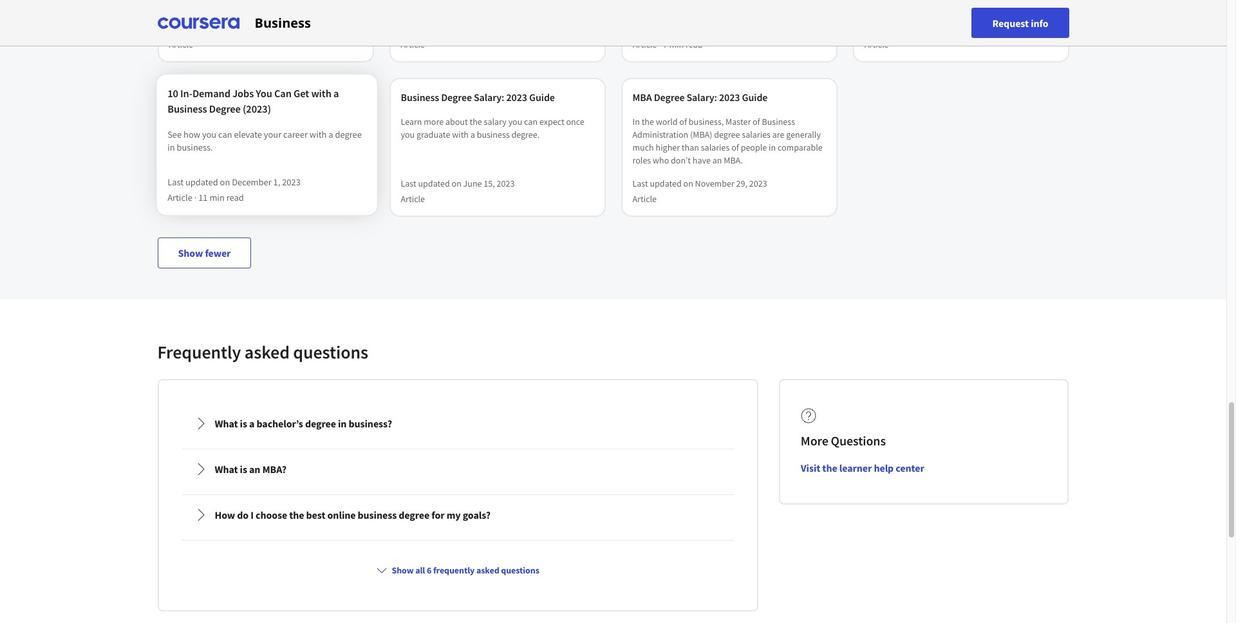 Task type: describe. For each thing, give the bounding box(es) containing it.
degree.
[[512, 129, 540, 140]]

last for mba degree salary: 2023 guide
[[633, 178, 648, 189]]

learner
[[840, 462, 872, 475]]

what for what is an mba?
[[215, 463, 238, 476]]

on for 10 in-demand jobs you can get with a business degree (2023)
[[220, 176, 230, 188]]

business,
[[689, 116, 724, 128]]

how do i choose the best online business degree for my goals?
[[215, 509, 491, 522]]

a inside the learn more about the salary you can expect once you graduate with a business degree.
[[471, 129, 475, 140]]

is for an
[[240, 463, 247, 476]]

0 horizontal spatial last updated on june 15, 2023 article
[[169, 23, 283, 50]]

for
[[432, 509, 445, 522]]

visit the learner help center link
[[801, 462, 925, 475]]

show for show all 6 frequently asked questions
[[392, 565, 414, 576]]

how do i choose the best online business degree for my goals? button
[[184, 497, 732, 533]]

graduate
[[417, 129, 450, 140]]

read inside last updated on december 1, 2023 article · 11 min read
[[226, 192, 244, 204]]

mba degree salary: 2023 guide link
[[633, 90, 826, 105]]

demand
[[192, 86, 230, 100]]

comparable
[[778, 142, 823, 153]]

the inside in the world of business, master of business administration (mba) degree salaries are generally much higher than salaries of people in comparable roles who don't have an mba.
[[642, 116, 654, 128]]

expect
[[540, 116, 565, 128]]

i
[[251, 509, 254, 522]]

6
[[427, 565, 432, 576]]

have
[[693, 155, 711, 166]]

1 horizontal spatial june
[[463, 178, 482, 189]]

(mba)
[[690, 129, 713, 140]]

show for show fewer
[[178, 247, 203, 260]]

1,
[[273, 176, 280, 188]]

in inside dropdown button
[[338, 417, 347, 430]]

elevate
[[234, 128, 262, 140]]

request
[[993, 16, 1029, 29]]

updated for business degree salary: 2023 guide
[[418, 178, 450, 189]]

an inside in the world of business, master of business administration (mba) degree salaries are generally much higher than salaries of people in comparable roles who don't have an mba.
[[713, 155, 722, 166]]

last for business degree salary: 2023 guide
[[401, 178, 416, 189]]

fewer
[[205, 247, 231, 260]]

min inside last updated on december 1, 2023 article · 11 min read
[[209, 192, 224, 204]]

world
[[656, 116, 678, 128]]

frequently
[[157, 341, 241, 364]]

updated for 10 in-demand jobs you can get with a business degree (2023)
[[185, 176, 218, 188]]

you inside see how you can elevate your career with a degree in business.
[[202, 128, 216, 140]]

november
[[695, 178, 735, 189]]

11
[[198, 192, 207, 204]]

all
[[415, 565, 425, 576]]

visit
[[801, 462, 821, 475]]

mba?
[[262, 463, 287, 476]]

learn more about the salary you can expect once you graduate with a business degree.
[[401, 116, 585, 140]]

collapsed list
[[179, 401, 737, 544]]

more questions
[[801, 433, 886, 449]]

2 horizontal spatial of
[[753, 116, 760, 128]]

show fewer
[[178, 247, 231, 260]]

see
[[167, 128, 181, 140]]

degree for mba
[[654, 91, 685, 104]]

in-
[[180, 86, 192, 100]]

show all 6 frequently asked questions button
[[371, 559, 545, 582]]

frequently
[[433, 565, 475, 576]]

are
[[773, 129, 785, 140]]

salary: for business
[[474, 91, 504, 104]]

more
[[801, 433, 829, 449]]

article · 7 min read
[[633, 39, 702, 50]]

your
[[264, 128, 281, 140]]

request info
[[993, 16, 1049, 29]]

show all 6 frequently asked questions
[[392, 565, 539, 576]]

in
[[633, 116, 640, 128]]

choose
[[256, 509, 287, 522]]

do
[[237, 509, 249, 522]]

0 vertical spatial min
[[669, 39, 684, 50]]

best
[[306, 509, 326, 522]]

degree inside see how you can elevate your career with a degree in business.
[[335, 128, 362, 140]]

coursera image
[[157, 13, 239, 33]]

29,
[[736, 178, 748, 189]]

on for business degree salary: 2023 guide
[[452, 178, 462, 189]]

my
[[447, 509, 461, 522]]

much
[[633, 142, 654, 153]]

2 horizontal spatial 15,
[[947, 23, 959, 35]]

the inside the learn more about the salary you can expect once you graduate with a business degree.
[[470, 116, 482, 128]]

degree for business
[[441, 91, 472, 104]]

2 horizontal spatial june
[[927, 23, 946, 35]]

show fewer button
[[157, 238, 251, 269]]

what for what is a bachelor's degree in business?
[[215, 417, 238, 430]]

who
[[653, 155, 669, 166]]

1 horizontal spatial last updated on june 15, 2023 article
[[401, 178, 515, 205]]

what is a bachelor's degree in business?
[[215, 417, 392, 430]]

bachelor's
[[257, 417, 303, 430]]

roles
[[633, 155, 651, 166]]

help
[[874, 462, 894, 475]]

2023 inside last updated on december 1, 2023 article · 11 min read
[[282, 176, 300, 188]]

asked inside "dropdown button"
[[477, 565, 499, 576]]

business inside in the world of business, master of business administration (mba) degree salaries are generally much higher than salaries of people in comparable roles who don't have an mba.
[[762, 116, 795, 128]]

in inside see how you can elevate your career with a degree in business.
[[167, 141, 175, 153]]

0 vertical spatial questions
[[293, 341, 368, 364]]

people
[[741, 142, 767, 153]]

2 horizontal spatial you
[[508, 116, 522, 128]]

last updated on november 29, 2023 article
[[633, 178, 767, 205]]

0 horizontal spatial 15,
[[252, 23, 263, 35]]

don't
[[671, 155, 691, 166]]

business?
[[349, 417, 392, 430]]

how
[[215, 509, 235, 522]]

what is a bachelor's degree in business? button
[[184, 406, 732, 442]]

in the world of business, master of business administration (mba) degree salaries are generally much higher than salaries of people in comparable roles who don't have an mba.
[[633, 116, 823, 166]]

business degree salary: 2023 guide
[[401, 91, 555, 104]]

center
[[896, 462, 925, 475]]

higher
[[656, 142, 680, 153]]

last for 10 in-demand jobs you can get with a business degree (2023)
[[167, 176, 183, 188]]

frequently asked questions element
[[147, 341, 1080, 622]]



Task type: vqa. For each thing, say whether or not it's contained in the screenshot.
Help Center "Image"
no



Task type: locate. For each thing, give the bounding box(es) containing it.
last
[[169, 23, 185, 35], [865, 23, 880, 35], [167, 176, 183, 188], [401, 178, 416, 189], [633, 178, 648, 189]]

last inside last updated on november 29, 2023 article
[[633, 178, 648, 189]]

article inside last updated on november 29, 2023 article
[[633, 193, 657, 205]]

with inside see how you can elevate your career with a degree in business.
[[309, 128, 326, 140]]

1 vertical spatial read
[[226, 192, 244, 204]]

1 vertical spatial min
[[209, 192, 224, 204]]

you right how
[[202, 128, 216, 140]]

an right the have
[[713, 155, 722, 166]]

with for get
[[311, 86, 331, 100]]

0 horizontal spatial in
[[167, 141, 175, 153]]

salary: up the business,
[[687, 91, 717, 104]]

with right career
[[309, 128, 326, 140]]

can inside the learn more about the salary you can expect once you graduate with a business degree.
[[524, 116, 538, 128]]

1 horizontal spatial can
[[524, 116, 538, 128]]

last updated on june 15, 2023 article
[[169, 23, 283, 50], [865, 23, 978, 50], [401, 178, 515, 205]]

with inside the learn more about the salary you can expect once you graduate with a business degree.
[[452, 129, 469, 140]]

1 horizontal spatial an
[[713, 155, 722, 166]]

0 vertical spatial salaries
[[742, 129, 771, 140]]

of right world
[[680, 116, 687, 128]]

with down 'about'
[[452, 129, 469, 140]]

salary: up salary
[[474, 91, 504, 104]]

the
[[470, 116, 482, 128], [642, 116, 654, 128], [823, 462, 838, 475], [289, 509, 304, 522]]

a inside see how you can elevate your career with a degree in business.
[[328, 128, 333, 140]]

on inside last updated on december 1, 2023 article · 11 min read
[[220, 176, 230, 188]]

what inside what is an mba? dropdown button
[[215, 463, 238, 476]]

once
[[566, 116, 585, 128]]

jobs
[[232, 86, 254, 100]]

see how you can elevate your career with a degree in business.
[[167, 128, 362, 153]]

salaries
[[742, 129, 771, 140], [701, 142, 730, 153]]

business down salary
[[477, 129, 510, 140]]

1 horizontal spatial ·
[[659, 39, 661, 50]]

0 horizontal spatial show
[[178, 247, 203, 260]]

show
[[178, 247, 203, 260], [392, 565, 414, 576]]

can
[[524, 116, 538, 128], [218, 128, 232, 140]]

1 horizontal spatial business
[[477, 129, 510, 140]]

· left '7'
[[659, 39, 661, 50]]

10 in-demand jobs you can get with a business degree (2023)
[[167, 86, 339, 116]]

what up how
[[215, 463, 238, 476]]

business inside the learn more about the salary you can expect once you graduate with a business degree.
[[477, 129, 510, 140]]

min right 11
[[209, 192, 224, 204]]

0 horizontal spatial degree
[[209, 102, 240, 116]]

1 horizontal spatial 15,
[[484, 178, 495, 189]]

on inside last updated on november 29, 2023 article
[[684, 178, 693, 189]]

the left best
[[289, 509, 304, 522]]

in
[[167, 141, 175, 153], [769, 142, 776, 153], [338, 417, 347, 430]]

degree
[[441, 91, 472, 104], [654, 91, 685, 104], [209, 102, 240, 116]]

degree left "for"
[[399, 509, 430, 522]]

is inside the what is a bachelor's degree in business? dropdown button
[[240, 417, 247, 430]]

· inside last updated on december 1, 2023 article · 11 min read
[[194, 192, 196, 204]]

degree inside 'dropdown button'
[[399, 509, 430, 522]]

you
[[256, 86, 272, 100]]

get
[[293, 86, 309, 100]]

0 horizontal spatial of
[[680, 116, 687, 128]]

0 horizontal spatial salary:
[[474, 91, 504, 104]]

an inside dropdown button
[[249, 463, 260, 476]]

0 horizontal spatial guide
[[529, 91, 555, 104]]

degree up 'about'
[[441, 91, 472, 104]]

business inside 10 in-demand jobs you can get with a business degree (2023)
[[167, 102, 207, 116]]

last updated on december 1, 2023 article · 11 min read
[[167, 176, 300, 204]]

salary:
[[474, 91, 504, 104], [687, 91, 717, 104]]

guide for business degree salary: 2023 guide
[[529, 91, 555, 104]]

2 horizontal spatial last updated on june 15, 2023 article
[[865, 23, 978, 50]]

2 guide from the left
[[742, 91, 768, 104]]

1 horizontal spatial questions
[[501, 565, 539, 576]]

what is an mba? button
[[184, 451, 732, 487]]

0 vertical spatial show
[[178, 247, 203, 260]]

read right '7'
[[685, 39, 702, 50]]

read down december
[[226, 192, 244, 204]]

last inside last updated on december 1, 2023 article · 11 min read
[[167, 176, 183, 188]]

guide inside mba degree salary: 2023 guide link
[[742, 91, 768, 104]]

guide inside business degree salary: 2023 guide link
[[529, 91, 555, 104]]

asked
[[245, 341, 290, 364], [477, 565, 499, 576]]

0 horizontal spatial you
[[202, 128, 216, 140]]

a right career
[[328, 128, 333, 140]]

7
[[663, 39, 667, 50]]

a inside 10 in-demand jobs you can get with a business degree (2023)
[[333, 86, 339, 100]]

2 what from the top
[[215, 463, 238, 476]]

1 vertical spatial can
[[218, 128, 232, 140]]

degree down master
[[714, 129, 740, 140]]

in inside in the world of business, master of business administration (mba) degree salaries are generally much higher than salaries of people in comparable roles who don't have an mba.
[[769, 142, 776, 153]]

guide
[[529, 91, 555, 104], [742, 91, 768, 104]]

15, left the request on the right top of the page
[[947, 23, 959, 35]]

1 horizontal spatial in
[[338, 417, 347, 430]]

business
[[477, 129, 510, 140], [358, 509, 397, 522]]

can
[[274, 86, 291, 100]]

1 horizontal spatial salaries
[[742, 129, 771, 140]]

salaries up the have
[[701, 142, 730, 153]]

show inside "dropdown button"
[[392, 565, 414, 576]]

can up degree.
[[524, 116, 538, 128]]

how
[[183, 128, 200, 140]]

visit the learner help center
[[801, 462, 925, 475]]

1 horizontal spatial degree
[[441, 91, 472, 104]]

business right online
[[358, 509, 397, 522]]

1 vertical spatial an
[[249, 463, 260, 476]]

guide up master
[[742, 91, 768, 104]]

2 horizontal spatial degree
[[654, 91, 685, 104]]

0 horizontal spatial an
[[249, 463, 260, 476]]

you down learn
[[401, 129, 415, 140]]

0 vertical spatial is
[[240, 417, 247, 430]]

0 horizontal spatial questions
[[293, 341, 368, 364]]

guide for mba degree salary: 2023 guide
[[742, 91, 768, 104]]

min
[[669, 39, 684, 50], [209, 192, 224, 204]]

with for career
[[309, 128, 326, 140]]

of right master
[[753, 116, 760, 128]]

read
[[685, 39, 702, 50], [226, 192, 244, 204]]

master
[[726, 116, 751, 128]]

1 horizontal spatial salary:
[[687, 91, 717, 104]]

degree inside in the world of business, master of business administration (mba) degree salaries are generally much higher than salaries of people in comparable roles who don't have an mba.
[[714, 129, 740, 140]]

in down are
[[769, 142, 776, 153]]

0 vertical spatial what
[[215, 417, 238, 430]]

can inside see how you can elevate your career with a degree in business.
[[218, 128, 232, 140]]

an
[[713, 155, 722, 166], [249, 463, 260, 476]]

1 horizontal spatial read
[[685, 39, 702, 50]]

with
[[311, 86, 331, 100], [309, 128, 326, 140], [452, 129, 469, 140]]

the right 'about'
[[470, 116, 482, 128]]

1 horizontal spatial you
[[401, 129, 415, 140]]

online
[[328, 509, 356, 522]]

what is an mba?
[[215, 463, 287, 476]]

degree
[[335, 128, 362, 140], [714, 129, 740, 140], [305, 417, 336, 430], [399, 509, 430, 522]]

degree inside dropdown button
[[305, 417, 336, 430]]

a
[[333, 86, 339, 100], [328, 128, 333, 140], [471, 129, 475, 140], [249, 417, 255, 430]]

show left all
[[392, 565, 414, 576]]

15, right coursera image
[[252, 23, 263, 35]]

degree inside 10 in-demand jobs you can get with a business degree (2023)
[[209, 102, 240, 116]]

a right get
[[333, 86, 339, 100]]

mba degree salary: 2023 guide
[[633, 91, 768, 104]]

degree right career
[[335, 128, 362, 140]]

business
[[255, 14, 311, 31], [401, 91, 439, 104], [167, 102, 207, 116], [762, 116, 795, 128]]

0 horizontal spatial business
[[358, 509, 397, 522]]

1 vertical spatial show
[[392, 565, 414, 576]]

learn
[[401, 116, 422, 128]]

an left mba?
[[249, 463, 260, 476]]

of up mba. at the top right
[[732, 142, 739, 153]]

a inside the what is a bachelor's degree in business? dropdown button
[[249, 417, 255, 430]]

than
[[682, 142, 699, 153]]

·
[[659, 39, 661, 50], [194, 192, 196, 204]]

frequently asked questions
[[157, 341, 368, 364]]

is left the bachelor's
[[240, 417, 247, 430]]

about
[[446, 116, 468, 128]]

the right 'visit'
[[823, 462, 838, 475]]

december
[[232, 176, 271, 188]]

1 vertical spatial business
[[358, 509, 397, 522]]

mba
[[633, 91, 652, 104]]

in left business?
[[338, 417, 347, 430]]

1 horizontal spatial min
[[669, 39, 684, 50]]

is left mba?
[[240, 463, 247, 476]]

a left the bachelor's
[[249, 417, 255, 430]]

2 is from the top
[[240, 463, 247, 476]]

june
[[232, 23, 250, 35], [927, 23, 946, 35], [463, 178, 482, 189]]

0 vertical spatial asked
[[245, 341, 290, 364]]

more
[[424, 116, 444, 128]]

updated inside last updated on december 1, 2023 article · 11 min read
[[185, 176, 218, 188]]

0 horizontal spatial read
[[226, 192, 244, 204]]

1 what from the top
[[215, 417, 238, 430]]

next testimonial element
[[1023, 0, 1054, 9]]

with inside 10 in-demand jobs you can get with a business degree (2023)
[[311, 86, 331, 100]]

questions inside "dropdown button"
[[501, 565, 539, 576]]

0 horizontal spatial min
[[209, 192, 224, 204]]

0 vertical spatial business
[[477, 129, 510, 140]]

show left the "fewer" on the left
[[178, 247, 203, 260]]

10
[[167, 86, 178, 100]]

career
[[283, 128, 307, 140]]

15, down the learn more about the salary you can expect once you graduate with a business degree.
[[484, 178, 495, 189]]

guide up the expect on the left
[[529, 91, 555, 104]]

the inside 'dropdown button'
[[289, 509, 304, 522]]

0 vertical spatial can
[[524, 116, 538, 128]]

0 vertical spatial an
[[713, 155, 722, 166]]

on
[[220, 23, 230, 35], [915, 23, 925, 35], [220, 176, 230, 188], [452, 178, 462, 189], [684, 178, 693, 189]]

1 horizontal spatial guide
[[742, 91, 768, 104]]

10 in-demand jobs you can get with a business degree (2023) link
[[167, 85, 366, 117]]

what inside dropdown button
[[215, 417, 238, 430]]

1 vertical spatial asked
[[477, 565, 499, 576]]

· left 11
[[194, 192, 196, 204]]

updated
[[186, 23, 218, 35], [882, 23, 914, 35], [185, 176, 218, 188], [418, 178, 450, 189], [650, 178, 682, 189]]

0 horizontal spatial ·
[[194, 192, 196, 204]]

2023 inside last updated on november 29, 2023 article
[[749, 178, 767, 189]]

1 guide from the left
[[529, 91, 555, 104]]

article inside last updated on december 1, 2023 article · 11 min read
[[167, 192, 192, 204]]

2023 inside mba degree salary: 2023 guide link
[[719, 91, 740, 104]]

show inside button
[[178, 247, 203, 260]]

15,
[[252, 23, 263, 35], [947, 23, 959, 35], [484, 178, 495, 189]]

degree down demand
[[209, 102, 240, 116]]

is for a
[[240, 417, 247, 430]]

business inside 'dropdown button'
[[358, 509, 397, 522]]

updated inside last updated on november 29, 2023 article
[[650, 178, 682, 189]]

goals?
[[463, 509, 491, 522]]

1 vertical spatial salaries
[[701, 142, 730, 153]]

business.
[[176, 141, 213, 153]]

0 vertical spatial ·
[[659, 39, 661, 50]]

2 salary: from the left
[[687, 91, 717, 104]]

salary
[[484, 116, 507, 128]]

business degree salary: 2023 guide link
[[401, 90, 594, 105]]

the right in
[[642, 116, 654, 128]]

1 horizontal spatial show
[[392, 565, 414, 576]]

salaries up people
[[742, 129, 771, 140]]

what up what is an mba?
[[215, 417, 238, 430]]

0 horizontal spatial asked
[[245, 341, 290, 364]]

1 vertical spatial is
[[240, 463, 247, 476]]

0 horizontal spatial june
[[232, 23, 250, 35]]

2023
[[265, 23, 283, 35], [960, 23, 978, 35], [506, 91, 527, 104], [719, 91, 740, 104], [282, 176, 300, 188], [497, 178, 515, 189], [749, 178, 767, 189]]

degree right the bachelor's
[[305, 417, 336, 430]]

min right '7'
[[669, 39, 684, 50]]

1 salary: from the left
[[474, 91, 504, 104]]

1 is from the top
[[240, 417, 247, 430]]

a down the business degree salary: 2023 guide
[[471, 129, 475, 140]]

2023 inside business degree salary: 2023 guide link
[[506, 91, 527, 104]]

0 vertical spatial read
[[685, 39, 702, 50]]

2 horizontal spatial in
[[769, 142, 776, 153]]

degree up world
[[654, 91, 685, 104]]

request info button
[[972, 8, 1069, 38]]

with right get
[[311, 86, 331, 100]]

in down the see
[[167, 141, 175, 153]]

info
[[1031, 16, 1049, 29]]

you up degree.
[[508, 116, 522, 128]]

updated for mba degree salary: 2023 guide
[[650, 178, 682, 189]]

1 vertical spatial ·
[[194, 192, 196, 204]]

generally
[[786, 129, 821, 140]]

on for mba degree salary: 2023 guide
[[684, 178, 693, 189]]

salary: for mba
[[687, 91, 717, 104]]

is inside what is an mba? dropdown button
[[240, 463, 247, 476]]

(2023)
[[242, 102, 271, 116]]

1 vertical spatial what
[[215, 463, 238, 476]]

administration
[[633, 129, 689, 140]]

can left elevate
[[218, 128, 232, 140]]

1 vertical spatial questions
[[501, 565, 539, 576]]

questions
[[831, 433, 886, 449]]

1 horizontal spatial asked
[[477, 565, 499, 576]]

0 horizontal spatial can
[[218, 128, 232, 140]]

1 horizontal spatial of
[[732, 142, 739, 153]]

0 horizontal spatial salaries
[[701, 142, 730, 153]]

mba.
[[724, 155, 743, 166]]



